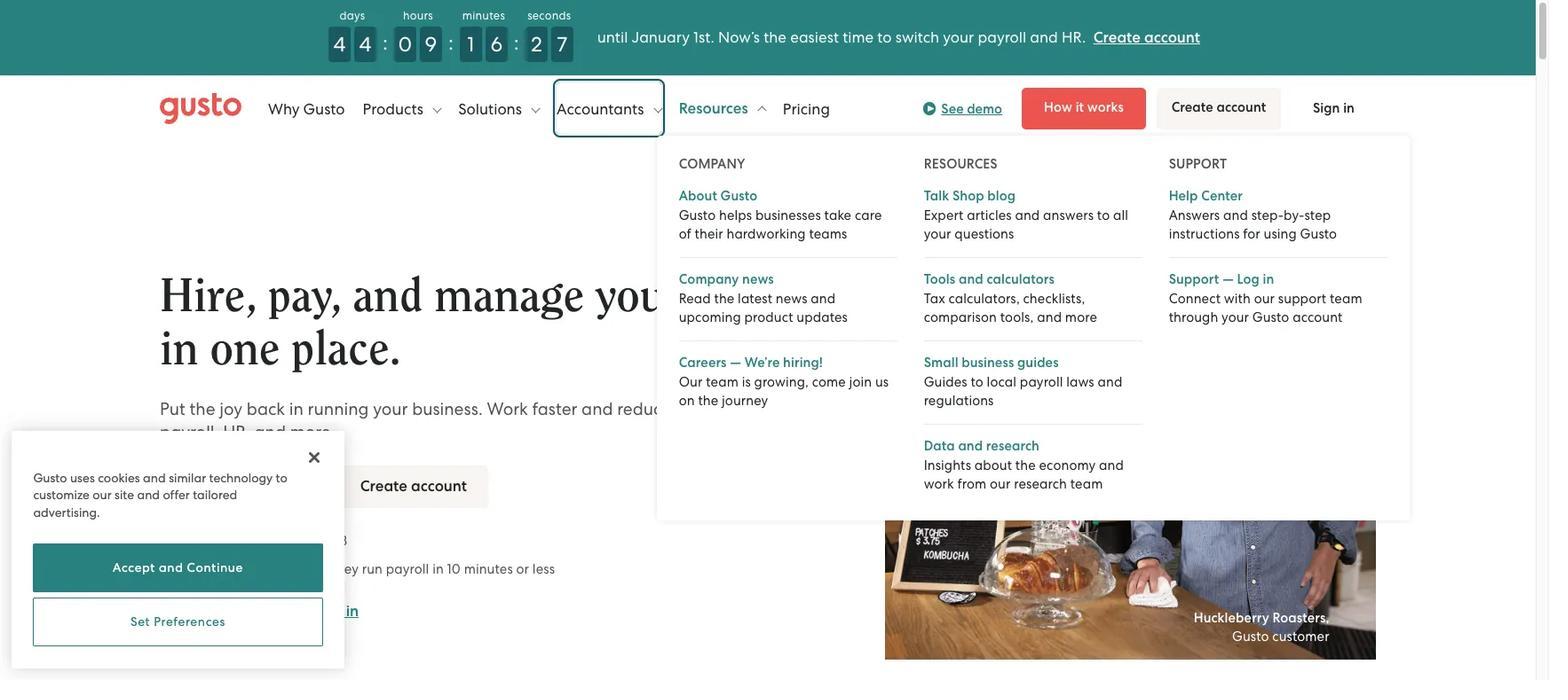 Task type: locate. For each thing, give the bounding box(es) containing it.
more.
[[290, 422, 335, 443]]

now's
[[718, 28, 760, 46]]

and left out
[[159, 561, 183, 576]]

hr.
[[1062, 28, 1086, 46]]

0 horizontal spatial resources
[[679, 99, 752, 118]]

and
[[1030, 28, 1058, 46], [1015, 207, 1040, 223], [1223, 207, 1248, 223], [959, 271, 984, 287], [353, 273, 423, 320], [811, 291, 836, 307], [1037, 309, 1062, 325], [1098, 374, 1123, 390], [582, 399, 613, 420], [254, 422, 286, 443], [958, 438, 983, 454], [1099, 458, 1124, 474], [143, 471, 166, 485], [137, 488, 160, 503], [159, 561, 183, 576]]

with inside put the joy back in running your business. work faster and reduce errors with automated payroll, hr, and more.
[[725, 399, 759, 420]]

instructions
[[1169, 226, 1240, 242]]

1 horizontal spatial create account
[[1172, 99, 1266, 115]]

using
[[1264, 226, 1297, 242], [218, 603, 255, 620]]

join
[[849, 374, 872, 390]]

0 horizontal spatial sign
[[312, 603, 342, 621]]

1 horizontal spatial :
[[448, 30, 454, 55]]

the inside company news read the latest news and upcoming product updates
[[714, 291, 735, 307]]

0 horizontal spatial :
[[383, 30, 388, 55]]

to right technology
[[276, 471, 287, 485]]

minutes up "6"
[[462, 9, 505, 22]]

1 horizontal spatial create
[[1093, 28, 1141, 47]]

0 horizontal spatial works
[[262, 477, 303, 496]]

2 vertical spatial create
[[360, 477, 407, 496]]

using down step-
[[1264, 226, 1297, 242]]

and down center
[[1223, 207, 1248, 223]]

1 vertical spatial resources
[[924, 156, 998, 172]]

0 horizontal spatial with
[[725, 399, 759, 420]]

works up software
[[262, 477, 303, 496]]

put
[[160, 399, 185, 420]]

— inside support — log in connect with our support team through your gusto account
[[1222, 271, 1234, 287]]

— inside careers — we're hiring! our team is growing, come join us on the journey
[[730, 355, 741, 371]]

2 vertical spatial create account link
[[339, 466, 488, 508]]

1 vertical spatial works
[[262, 477, 303, 496]]

0 vertical spatial payroll
[[978, 28, 1026, 46]]

advertising.
[[33, 506, 100, 520]]

news up product
[[776, 291, 808, 307]]

your
[[943, 28, 974, 46], [924, 226, 951, 242], [596, 273, 683, 320], [1222, 309, 1249, 325], [373, 399, 408, 420]]

answers
[[1169, 207, 1220, 223]]

1 vertical spatial news
[[776, 291, 808, 307]]

1 horizontal spatial how
[[1044, 99, 1072, 115]]

hardworking
[[727, 226, 806, 242]]

easiest
[[790, 28, 839, 46]]

1 horizontal spatial sign in link
[[1292, 89, 1376, 129]]

to right time
[[877, 28, 892, 46]]

2 horizontal spatial create
[[1172, 99, 1214, 115]]

and inside help center answers and step-by-step instructions for using gusto
[[1223, 207, 1248, 223]]

1 vertical spatial support
[[1169, 271, 1219, 287]]

solutions button
[[458, 82, 540, 135]]

2 horizontal spatial our
[[1254, 291, 1275, 307]]

joy
[[220, 399, 243, 420]]

all inside talk shop blog expert articles and answers to all your questions
[[1113, 207, 1128, 223]]

back
[[247, 399, 285, 420]]

2 support from the top
[[1169, 271, 1219, 287]]

works right the 'it'
[[1087, 99, 1124, 115]]

gusto right why
[[303, 100, 345, 118]]

pay,
[[268, 273, 341, 320]]

with down is
[[725, 399, 759, 420]]

businesses
[[755, 207, 821, 223]]

resources down "1st."
[[679, 99, 752, 118]]

0 horizontal spatial 4
[[230, 562, 238, 578]]

it
[[1076, 99, 1084, 115]]

1 horizontal spatial —
[[1222, 271, 1234, 287]]

1 horizontal spatial our
[[990, 476, 1011, 492]]

to right answers
[[1097, 207, 1110, 223]]

helps
[[719, 207, 752, 223]]

company up read
[[679, 271, 739, 287]]

news
[[742, 271, 774, 287], [776, 291, 808, 307]]

to down business
[[971, 374, 984, 390]]

0
[[398, 32, 412, 57]]

account inside support — log in connect with our support team through your gusto account
[[1293, 309, 1343, 325]]

gusto down support
[[1253, 309, 1289, 325]]

1 vertical spatial using
[[218, 603, 255, 620]]

minutes left or
[[464, 562, 513, 578]]

2
[[531, 32, 542, 57]]

team inside data and research insights about the economy and work from our research team
[[1071, 476, 1103, 492]]

research up about
[[986, 438, 1040, 454]]

business
[[962, 355, 1014, 371]]

create account link down the business.
[[339, 466, 488, 508]]

hire,
[[160, 273, 256, 320]]

1 : from the left
[[383, 30, 388, 55]]

and up place.
[[353, 273, 423, 320]]

and left hr.
[[1030, 28, 1058, 46]]

company up about
[[679, 156, 745, 172]]

#1 payroll software of 2023
[[176, 533, 347, 549]]

2 horizontal spatial :
[[514, 30, 519, 55]]

0 horizontal spatial our
[[93, 488, 112, 503]]

0 vertical spatial all
[[1113, 207, 1128, 223]]

0 vertical spatial using
[[1264, 226, 1297, 242]]

1 vertical spatial create account link
[[1157, 88, 1281, 130]]

1 horizontal spatial all
[[1113, 207, 1128, 223]]

works inside main element
[[1087, 99, 1124, 115]]

research down economy
[[1014, 476, 1067, 492]]

0 vertical spatial sign
[[1313, 100, 1340, 116]]

1 vertical spatial sign in link
[[312, 603, 359, 621]]

0 vertical spatial create
[[1093, 28, 1141, 47]]

how
[[1044, 99, 1072, 115], [181, 477, 213, 496]]

of
[[679, 226, 691, 242], [300, 533, 313, 549], [214, 562, 227, 578]]

in inside support — log in connect with our support team through your gusto account
[[1263, 271, 1274, 287]]

your inside support — log in connect with our support team through your gusto account
[[1222, 309, 1249, 325]]

0 vertical spatial how
[[1044, 99, 1072, 115]]

1 vertical spatial create
[[1172, 99, 1214, 115]]

0 vertical spatial support
[[1169, 156, 1227, 172]]

1 horizontal spatial works
[[1087, 99, 1124, 115]]

payroll left hr.
[[978, 28, 1026, 46]]

0 horizontal spatial using
[[218, 603, 255, 620]]

create account down the business.
[[360, 477, 467, 496]]

10
[[447, 562, 461, 578]]

2 vertical spatial payroll
[[386, 562, 429, 578]]

tax
[[924, 291, 945, 307]]

accept and continue
[[113, 561, 243, 576]]

gusto?
[[259, 603, 308, 620]]

updates
[[797, 309, 848, 325]]

how inside how gusto works link
[[181, 477, 213, 496]]

gusto down the huckleberry
[[1232, 630, 1269, 646]]

works for how gusto works
[[262, 477, 303, 496]]

our inside support — log in connect with our support team through your gusto account
[[1254, 291, 1275, 307]]

huckleberry roasters, gusto customer
[[1194, 611, 1330, 646]]

of left their
[[679, 226, 691, 242]]

1 vertical spatial all
[[802, 273, 848, 320]]

and up offer
[[143, 471, 166, 485]]

support up help
[[1169, 156, 1227, 172]]

0 vertical spatial works
[[1087, 99, 1124, 115]]

payroll down "guides" on the bottom of page
[[1020, 374, 1063, 390]]

0 horizontal spatial —
[[730, 355, 741, 371]]

news up latest
[[742, 271, 774, 287]]

all right product
[[802, 273, 848, 320]]

of right out
[[214, 562, 227, 578]]

data
[[924, 438, 955, 454]]

2 horizontal spatial of
[[679, 226, 691, 242]]

: left 0
[[383, 30, 388, 55]]

the inside careers — we're hiring! our team is growing, come join us on the journey
[[698, 393, 719, 409]]

2 vertical spatial of
[[214, 562, 227, 578]]

resources
[[679, 99, 752, 118], [924, 156, 998, 172]]

1 vertical spatial create account
[[360, 477, 467, 496]]

continue
[[187, 561, 243, 576]]

1 support from the top
[[1169, 156, 1227, 172]]

how inside how it works link
[[1044, 99, 1072, 115]]

and right economy
[[1099, 458, 1124, 474]]

and inside button
[[159, 561, 183, 576]]

the right on
[[698, 393, 719, 409]]

all inside hire, pay, and manage your team all in one place.
[[802, 273, 848, 320]]

the right now's
[[764, 28, 787, 46]]

in inside put the joy back in running your business. work faster and reduce errors with automated payroll, hr, and more.
[[289, 399, 304, 420]]

company for company news read the latest news and upcoming product updates
[[679, 271, 739, 287]]

: for 6
[[514, 30, 519, 55]]

calculators
[[987, 271, 1055, 287]]

sign inside main element
[[1313, 100, 1340, 116]]

1 horizontal spatial using
[[1264, 226, 1297, 242]]

your inside put the joy back in running your business. work faster and reduce errors with automated payroll, hr, and more.
[[373, 399, 408, 420]]

read
[[679, 291, 711, 307]]

talk shop blog expert articles and answers to all your questions
[[924, 188, 1128, 242]]

the up upcoming
[[714, 291, 735, 307]]

gusto down step
[[1300, 226, 1337, 242]]

support up connect
[[1169, 271, 1219, 287]]

using inside already using gusto? sign in
[[218, 603, 255, 620]]

support
[[1169, 156, 1227, 172], [1169, 271, 1219, 287]]

the inside data and research insights about the economy and work from our research team
[[1016, 458, 1036, 474]]

:
[[383, 30, 388, 55], [448, 30, 454, 55], [514, 30, 519, 55]]

our down about
[[990, 476, 1011, 492]]

1 vertical spatial sign
[[312, 603, 342, 621]]

to inside gusto uses cookies and similar technology to customize our site and offer tailored advertising.
[[276, 471, 287, 485]]

0 horizontal spatial how
[[181, 477, 213, 496]]

1 vertical spatial how
[[181, 477, 213, 496]]

account
[[1144, 28, 1200, 47], [1217, 99, 1266, 115], [1293, 309, 1343, 325], [411, 477, 467, 496]]

minutes
[[462, 9, 505, 22], [464, 562, 513, 578]]

0 vertical spatial resources
[[679, 99, 752, 118]]

0 vertical spatial with
[[1224, 291, 1251, 307]]

company for company
[[679, 156, 745, 172]]

0 vertical spatial company
[[679, 156, 745, 172]]

team
[[695, 273, 791, 320], [1330, 291, 1363, 307], [706, 374, 739, 390], [1071, 476, 1103, 492]]

0 vertical spatial create account
[[1172, 99, 1266, 115]]

their
[[695, 226, 723, 242]]

: left 2
[[514, 30, 519, 55]]

of left 2023
[[300, 533, 313, 549]]

manage
[[434, 273, 584, 320]]

0 horizontal spatial of
[[214, 562, 227, 578]]

payroll
[[196, 533, 238, 549]]

of inside about gusto gusto helps businesses take care of their hardworking teams
[[679, 226, 691, 242]]

hours
[[403, 9, 433, 22]]

0 vertical spatial research
[[986, 438, 1040, 454]]

and up updates
[[811, 291, 836, 307]]

gusto image image
[[885, 241, 1376, 661]]

growing,
[[754, 374, 809, 390]]

we're
[[745, 355, 780, 371]]

from
[[958, 476, 987, 492]]

0 vertical spatial news
[[742, 271, 774, 287]]

the right about
[[1016, 458, 1036, 474]]

works for how it works
[[1087, 99, 1124, 115]]

business.
[[412, 399, 483, 420]]

data and research insights about the economy and work from our research team
[[924, 438, 1124, 492]]

1 vertical spatial of
[[300, 533, 313, 549]]

hiring!
[[783, 355, 823, 371]]

all right answers
[[1113, 207, 1128, 223]]

our left site on the bottom of page
[[93, 488, 112, 503]]

— left the log at the top right of the page
[[1222, 271, 1234, 287]]

and right "laws"
[[1098, 374, 1123, 390]]

1 horizontal spatial sign
[[1313, 100, 1340, 116]]

3 : from the left
[[514, 30, 519, 55]]

come
[[812, 374, 846, 390]]

sign
[[1313, 100, 1340, 116], [312, 603, 342, 621]]

through
[[1169, 309, 1218, 325]]

1 vertical spatial company
[[679, 271, 739, 287]]

1 horizontal spatial with
[[1224, 291, 1251, 307]]

guides
[[1017, 355, 1059, 371]]

resources up shop
[[924, 156, 998, 172]]

already
[[160, 603, 214, 620]]

payroll inside small business guides guides to local payroll laws and regulations
[[1020, 374, 1063, 390]]

gusto up customize on the left bottom
[[33, 471, 67, 485]]

: left 1
[[448, 30, 454, 55]]

gusto down about
[[679, 207, 716, 223]]

center
[[1201, 188, 1243, 204]]

— left we're
[[730, 355, 741, 371]]

our down the log at the top right of the page
[[1254, 291, 1275, 307]]

company inside company news read the latest news and upcoming product updates
[[679, 271, 739, 287]]

and inside until january 1st. now's the easiest time to switch your payroll and hr. create account
[[1030, 28, 1058, 46]]

0 vertical spatial —
[[1222, 271, 1234, 287]]

0 vertical spatial of
[[679, 226, 691, 242]]

to inside small business guides guides to local payroll laws and regulations
[[971, 374, 984, 390]]

support inside support — log in connect with our support team through your gusto account
[[1169, 271, 1219, 287]]

and down checklists,
[[1037, 309, 1062, 325]]

using left gusto? at the bottom left
[[218, 603, 255, 620]]

they
[[332, 562, 359, 578]]

the up payroll,
[[190, 399, 215, 420]]

team inside hire, pay, and manage your team all in one place.
[[695, 273, 791, 320]]

0 horizontal spatial create account
[[360, 477, 467, 496]]

1 vertical spatial with
[[725, 399, 759, 420]]

1 horizontal spatial 4
[[333, 32, 346, 57]]

0 vertical spatial sign in link
[[1292, 89, 1376, 129]]

demo
[[967, 101, 1002, 117]]

create account link right hr.
[[1093, 28, 1200, 47]]

preferences
[[154, 616, 226, 630]]

is
[[742, 374, 751, 390]]

1 vertical spatial research
[[1014, 476, 1067, 492]]

payroll right the "run"
[[386, 562, 429, 578]]

why
[[268, 100, 300, 118]]

sign in link
[[1292, 89, 1376, 129], [312, 603, 359, 621]]

0 horizontal spatial all
[[802, 273, 848, 320]]

tailored
[[193, 488, 237, 503]]

create account link up center
[[1157, 88, 1281, 130]]

1 horizontal spatial news
[[776, 291, 808, 307]]

2 : from the left
[[448, 30, 454, 55]]

log
[[1237, 271, 1260, 287]]

1 company from the top
[[679, 156, 745, 172]]

team inside support — log in connect with our support team through your gusto account
[[1330, 291, 1363, 307]]

support
[[1278, 291, 1327, 307]]

careers
[[679, 355, 727, 371]]

0 horizontal spatial sign in link
[[312, 603, 359, 621]]

0 vertical spatial create account link
[[1093, 28, 1200, 47]]

with down the log at the top right of the page
[[1224, 291, 1251, 307]]

2 company from the top
[[679, 271, 739, 287]]

the inside until january 1st. now's the easiest time to switch your payroll and hr. create account
[[764, 28, 787, 46]]

1 vertical spatial —
[[730, 355, 741, 371]]

1 vertical spatial payroll
[[1020, 374, 1063, 390]]

care
[[855, 207, 882, 223]]

the
[[764, 28, 787, 46], [714, 291, 735, 307], [698, 393, 719, 409], [190, 399, 215, 420], [1016, 458, 1036, 474]]

create account up center
[[1172, 99, 1266, 115]]

the inside put the joy back in running your business. work faster and reduce errors with automated payroll, hr, and more.
[[190, 399, 215, 420]]

why gusto link
[[268, 82, 345, 135]]

and down blog
[[1015, 207, 1040, 223]]



Task type: vqa. For each thing, say whether or not it's contained in the screenshot.


Task type: describe. For each thing, give the bounding box(es) containing it.
accountants button
[[557, 82, 662, 135]]

us
[[875, 374, 889, 390]]

offer
[[163, 488, 190, 503]]

main element
[[160, 82, 1410, 521]]

laws
[[1066, 374, 1094, 390]]

team inside careers — we're hiring! our team is growing, come join us on the journey
[[706, 374, 739, 390]]

1 vertical spatial minutes
[[464, 562, 513, 578]]

create inside main element
[[1172, 99, 1214, 115]]

latest
[[738, 291, 772, 307]]

resources button
[[679, 82, 766, 135]]

checklists,
[[1023, 291, 1085, 307]]

support for support — log in connect with our support team through your gusto account
[[1169, 271, 1219, 287]]

your inside talk shop blog expert articles and answers to all your questions
[[924, 226, 951, 242]]

upcoming
[[679, 309, 741, 325]]

tools
[[924, 271, 956, 287]]

blog
[[987, 188, 1016, 204]]

about
[[975, 458, 1012, 474]]

3 out of 4 customers say they run payroll in 10 minutes or less
[[176, 562, 555, 578]]

to inside talk shop blog expert articles and answers to all your questions
[[1097, 207, 1110, 223]]

on
[[679, 393, 695, 409]]

put the joy back in running your business. work faster and reduce errors with automated payroll, hr, and more.
[[160, 399, 852, 443]]

gusto inside support — log in connect with our support team through your gusto account
[[1253, 309, 1289, 325]]

and right site on the bottom of page
[[137, 488, 160, 503]]

customize
[[33, 488, 90, 503]]

similar
[[169, 471, 206, 485]]

and up about
[[958, 438, 983, 454]]

3
[[179, 562, 187, 578]]

with inside support — log in connect with our support team through your gusto account
[[1224, 291, 1251, 307]]

gusto uses cookies and similar technology to customize our site and offer tailored advertising.
[[33, 471, 287, 520]]

how for how gusto works
[[181, 477, 213, 496]]

set preferences
[[130, 616, 226, 630]]

and up calculators,
[[959, 271, 984, 287]]

teams
[[809, 226, 847, 242]]

technology
[[209, 471, 273, 485]]

and inside company news read the latest news and upcoming product updates
[[811, 291, 836, 307]]

comparison
[[924, 309, 997, 325]]

how it works link
[[1022, 88, 1146, 130]]

huckleberry
[[1194, 611, 1270, 627]]

cookies
[[98, 471, 140, 485]]

your inside hire, pay, and manage your team all in one place.
[[596, 273, 683, 320]]

answers
[[1043, 207, 1094, 223]]

more
[[1065, 309, 1097, 325]]

how gusto works
[[181, 477, 303, 496]]

say
[[307, 562, 328, 578]]

step
[[1305, 207, 1331, 223]]

gusto inside huckleberry roasters, gusto customer
[[1232, 630, 1269, 646]]

how for how it works
[[1044, 99, 1072, 115]]

how it works
[[1044, 99, 1124, 115]]

gusto up helps
[[721, 188, 758, 204]]

and inside small business guides guides to local payroll laws and regulations
[[1098, 374, 1123, 390]]

online payroll services, hr, and benefits | gusto image
[[160, 93, 241, 125]]

one
[[210, 326, 280, 373]]

solutions
[[458, 100, 526, 118]]

faster
[[532, 399, 577, 420]]

and inside talk shop blog expert articles and answers to all your questions
[[1015, 207, 1040, 223]]

0 horizontal spatial create
[[360, 477, 407, 496]]

software
[[241, 533, 297, 549]]

help
[[1169, 188, 1198, 204]]

and down back
[[254, 422, 286, 443]]

regulations
[[924, 393, 994, 409]]

customer
[[1273, 630, 1330, 646]]

see demo link
[[922, 98, 1002, 119]]

support — log in connect with our support team through your gusto account
[[1169, 271, 1363, 325]]

calculators,
[[949, 291, 1020, 307]]

gusto inside help center answers and step-by-step instructions for using gusto
[[1300, 226, 1337, 242]]

set preferences button
[[33, 598, 323, 647]]

: for 9
[[448, 30, 454, 55]]

using inside help center answers and step-by-step instructions for using gusto
[[1264, 226, 1297, 242]]

support for support
[[1169, 156, 1227, 172]]

see demo
[[941, 101, 1002, 117]]

set
[[130, 616, 150, 630]]

resources inside dropdown button
[[679, 99, 752, 118]]

step-
[[1252, 207, 1284, 223]]

0 vertical spatial minutes
[[462, 9, 505, 22]]

place.
[[291, 326, 401, 373]]

payroll inside until january 1st. now's the easiest time to switch your payroll and hr. create account
[[978, 28, 1026, 46]]

economy
[[1039, 458, 1096, 474]]

and inside hire, pay, and manage your team all in one place.
[[353, 273, 423, 320]]

products
[[363, 100, 427, 118]]

1st.
[[693, 28, 715, 46]]

: for 4
[[383, 30, 388, 55]]

run
[[362, 562, 383, 578]]

our inside gusto uses cookies and similar technology to customize our site and offer tailored advertising.
[[93, 488, 112, 503]]

small
[[924, 355, 958, 371]]

our inside data and research insights about the economy and work from our research team
[[990, 476, 1011, 492]]

1 horizontal spatial resources
[[924, 156, 998, 172]]

gusto inside gusto uses cookies and similar technology to customize our site and offer tailored advertising.
[[33, 471, 67, 485]]

create account inside main element
[[1172, 99, 1266, 115]]

how gusto works link
[[160, 466, 325, 508]]

customers
[[241, 562, 304, 578]]

about gusto gusto helps businesses take care of their hardworking teams
[[679, 188, 882, 242]]

our
[[679, 374, 703, 390]]

1 horizontal spatial of
[[300, 533, 313, 549]]

time
[[843, 28, 874, 46]]

careers — we're hiring! our team is growing, come join us on the journey
[[679, 355, 889, 409]]

to inside until january 1st. now's the easiest time to switch your payroll and hr. create account
[[877, 28, 892, 46]]

why gusto
[[268, 100, 345, 118]]

— for careers
[[730, 355, 741, 371]]

tiny image
[[927, 106, 934, 112]]

site
[[115, 488, 134, 503]]

0 horizontal spatial news
[[742, 271, 774, 287]]

journey
[[722, 393, 768, 409]]

days
[[340, 9, 365, 22]]

hr,
[[223, 422, 250, 443]]

your inside until january 1st. now's the easiest time to switch your payroll and hr. create account
[[943, 28, 974, 46]]

guides
[[924, 374, 967, 390]]

and right 'faster'
[[582, 399, 613, 420]]

articles
[[967, 207, 1012, 223]]

gusto right similar
[[217, 477, 259, 496]]

pricing link
[[783, 82, 830, 135]]

2 horizontal spatial 4
[[359, 32, 372, 57]]

work
[[924, 476, 954, 492]]

until january 1st. now's the easiest time to switch your payroll and hr. create account
[[597, 28, 1200, 47]]

see
[[941, 101, 964, 117]]

in inside hire, pay, and manage your team all in one place.
[[160, 326, 199, 373]]

running
[[308, 399, 369, 420]]

7
[[557, 32, 568, 57]]

company news read the latest news and upcoming product updates
[[679, 271, 848, 325]]

— for support
[[1222, 271, 1234, 287]]

by-
[[1284, 207, 1305, 223]]

9
[[425, 32, 437, 57]]

automated
[[763, 399, 852, 420]]



